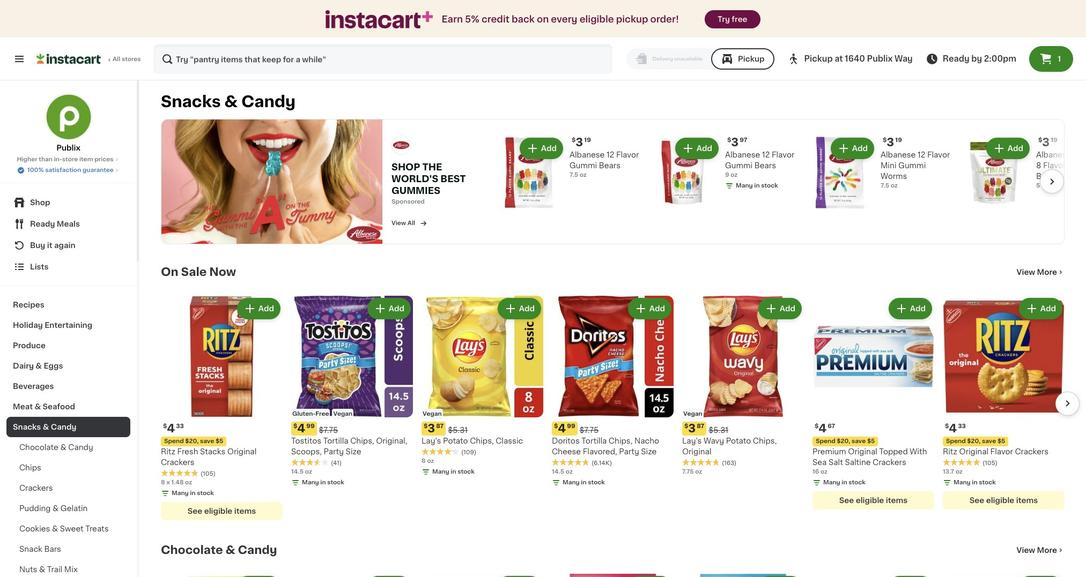 Task type: vqa. For each thing, say whether or not it's contained in the screenshot.
Ritz Original Flavor Crackers Many
yes



Task type: describe. For each thing, give the bounding box(es) containing it.
in for ritz original flavor crackers
[[972, 480, 978, 486]]

shop the world's best gummies spo nsored
[[392, 163, 466, 205]]

pickup for pickup
[[738, 55, 765, 63]]

87 for $ 3 87 $5.31 lay's potato chips, classic
[[436, 424, 444, 429]]

flavor for albanese 12 flavor mini gummi worms 7.5 oz
[[927, 151, 950, 159]]

publix inside popup button
[[867, 55, 893, 63]]

potato inside the lay's wavy potato chips, original
[[726, 437, 751, 445]]

crackers inside the ritz fresh stacks original crackers
[[161, 459, 195, 466]]

1.48
[[171, 480, 184, 486]]

19 for bears
[[584, 137, 591, 143]]

chips, inside the lay's wavy potato chips, original
[[753, 437, 777, 445]]

view more for chocolate & candy
[[1017, 547, 1057, 554]]

many in stock for ritz original flavor crackers
[[954, 480, 996, 486]]

in for lay's potato chips, classic
[[451, 469, 456, 475]]

ritz for ritz fresh stacks original crackers
[[161, 448, 175, 456]]

$ 4 33 for original
[[945, 423, 966, 434]]

in down "albanese 12 flavor gummi bears 9 oz"
[[754, 183, 760, 189]]

nuts & trail mix
[[19, 566, 78, 574]]

doritos
[[552, 437, 580, 445]]

prices
[[94, 157, 113, 163]]

1 horizontal spatial snacks & candy
[[161, 94, 296, 109]]

eligible for premium original  topped with sea salt saltine crackers
[[856, 497, 884, 505]]

$ up the ritz fresh stacks original crackers
[[163, 424, 167, 429]]

many in stock for ritz fresh stacks original crackers
[[172, 491, 214, 496]]

$ 3 87
[[684, 423, 704, 434]]

0 horizontal spatial snacks & candy
[[13, 424, 76, 431]]

chips, inside $ 4 99 $7.75 tostitos tortilla chips, original, scoops, party size
[[350, 437, 374, 445]]

items for premium original  topped with sea salt saltine crackers
[[886, 497, 908, 505]]

eligible for ritz fresh stacks original crackers
[[204, 508, 232, 515]]

many for doritos tortilla chips, nacho cheese flavored, party size
[[563, 480, 580, 486]]

try free
[[718, 16, 747, 23]]

pickup button
[[711, 48, 774, 70]]

service type group
[[627, 48, 774, 70]]

see for ritz fresh stacks original crackers
[[188, 508, 202, 515]]

4 for premium original  topped with sea salt saltine crackers
[[819, 423, 827, 434]]

$ inside $ 3 97
[[727, 137, 731, 143]]

flavored,
[[583, 448, 617, 456]]

bears for albanese 12 flavor gummi bears 7.5 oz
[[599, 162, 621, 169]]

higher than in-store item prices
[[17, 157, 113, 163]]

premium original  topped with sea salt saltine crackers 16 oz
[[813, 448, 927, 475]]

12 for 9
[[762, 151, 770, 159]]

nuts
[[19, 566, 37, 574]]

nacho
[[634, 437, 659, 445]]

spend for ritz fresh stacks original crackers
[[164, 439, 184, 444]]

$3.87 original price: $5.31 element for lay's wavy potato chips, original
[[682, 422, 804, 436]]

premium
[[813, 448, 846, 456]]

it
[[47, 242, 52, 249]]

all stores link
[[36, 44, 142, 74]]

nuts & trail mix link
[[6, 560, 130, 578]]

$ 3 19 for albanese 12 flavor mini gummi worms
[[883, 137, 902, 148]]

ready meals link
[[6, 213, 130, 235]]

holiday entertaining
[[13, 322, 92, 329]]

$ up albanese ultim 5 oz
[[1038, 137, 1042, 143]]

& for snacks & candy link
[[43, 424, 49, 431]]

best
[[441, 175, 466, 183]]

$ 4 99
[[554, 423, 575, 434]]

recipes
[[13, 301, 44, 309]]

oz inside albanese 12 flavor gummi bears 7.5 oz
[[580, 172, 587, 178]]

lay's inside the lay's wavy potato chips, original
[[682, 437, 702, 445]]

chocolate & candy link for 'view more' "link" for candy
[[161, 544, 277, 557]]

$7.75 inside $ 4 99 $7.75 tostitos tortilla chips, original, scoops, party size
[[319, 427, 338, 434]]

stock for lay's potato chips, classic
[[458, 469, 475, 475]]

view for chocolate & candy
[[1017, 547, 1035, 554]]

ready meals button
[[6, 213, 130, 235]]

19 for gummi
[[895, 137, 902, 143]]

items for ritz fresh stacks original crackers
[[234, 508, 256, 515]]

stock for ritz original flavor crackers
[[979, 480, 996, 486]]

at
[[835, 55, 843, 63]]

tostitos
[[291, 437, 321, 445]]

1 vegan from the left
[[333, 411, 353, 417]]

beverages
[[13, 383, 54, 390]]

scoops,
[[291, 448, 322, 456]]

meals
[[57, 220, 80, 228]]

13.7 oz
[[943, 469, 963, 475]]

0 vertical spatial snacks
[[161, 94, 221, 109]]

beverages link
[[6, 377, 130, 397]]

ready by 2:00pm
[[943, 55, 1016, 63]]

1 vertical spatial all
[[408, 220, 415, 226]]

stock for tostitos tortilla chips, original, scoops, party size
[[327, 480, 344, 486]]

vegan for lay's wavy potato chips, original
[[683, 411, 702, 417]]

2 $7.75 from the left
[[580, 427, 599, 434]]

higher than in-store item prices link
[[17, 156, 120, 164]]

spo
[[392, 199, 403, 205]]

on
[[161, 266, 178, 278]]

the gummi with the "a" on the tummy image
[[161, 120, 382, 244]]

nsored
[[403, 199, 425, 205]]

$ inside $ 4 99 $7.75 tostitos tortilla chips, original, scoops, party size
[[293, 424, 297, 429]]

spend $20, save $5 for ritz fresh stacks original crackers
[[164, 439, 223, 444]]

the
[[422, 163, 442, 172]]

holiday
[[13, 322, 43, 329]]

4 for ritz original flavor crackers
[[949, 423, 957, 434]]

(41)
[[331, 461, 342, 466]]

& for cookies & sweet treats 'link'
[[52, 526, 58, 533]]

many in stock down "albanese 12 flavor gummi bears 9 oz"
[[736, 183, 778, 189]]

2 $5 from the left
[[867, 439, 875, 444]]

chips, inside doritos tortilla chips, nacho cheese flavored, party size
[[609, 437, 633, 445]]

stock down saltine
[[849, 480, 866, 486]]

store
[[62, 157, 78, 163]]

14.5 oz for tostitos tortilla chips, original, scoops, party size
[[291, 469, 312, 475]]

0 vertical spatial chocolate
[[19, 444, 58, 452]]

by
[[971, 55, 982, 63]]

1 vertical spatial chocolate
[[161, 545, 223, 556]]

16
[[813, 469, 819, 475]]

$ inside $ 4 67
[[815, 424, 819, 429]]

5%
[[465, 15, 479, 24]]

12 for worms
[[918, 151, 925, 159]]

albanese world's best image
[[392, 136, 411, 155]]

$ 3 97
[[727, 137, 747, 148]]

cheese
[[552, 448, 581, 456]]

99 for $ 4 99
[[567, 424, 575, 429]]

view more link for now
[[1017, 267, 1065, 278]]

100% satisfaction guarantee
[[27, 167, 114, 173]]

0 vertical spatial view
[[392, 220, 406, 226]]

entertaining
[[45, 322, 92, 329]]

lists link
[[6, 256, 130, 278]]

satisfaction
[[45, 167, 81, 173]]

many for tostitos tortilla chips, original, scoops, party size
[[302, 480, 319, 486]]

many in stock down salt
[[823, 480, 866, 486]]

mini
[[881, 162, 897, 169]]

& for nuts & trail mix link at the left
[[39, 566, 45, 574]]

size inside doritos tortilla chips, nacho cheese flavored, party size
[[641, 448, 657, 456]]

7.5 inside albanese 12 flavor mini gummi worms 7.5 oz
[[881, 183, 889, 189]]

way
[[895, 55, 913, 63]]

lay's inside "$ 3 87 $5.31 lay's potato chips, classic"
[[422, 437, 441, 445]]

ultim
[[1073, 151, 1086, 159]]

original inside the ritz fresh stacks original crackers
[[227, 448, 257, 456]]

see eligible items button for ritz fresh stacks original crackers
[[161, 502, 283, 521]]

all stores
[[113, 56, 141, 62]]

14.5 for tostitos tortilla chips, original, scoops, party size
[[291, 469, 304, 475]]

again
[[54, 242, 75, 249]]

produce
[[13, 342, 46, 350]]

see for ritz original flavor crackers
[[970, 497, 984, 505]]

ritz original flavor crackers
[[943, 448, 1049, 456]]

0 horizontal spatial snacks
[[13, 424, 41, 431]]

see for premium original  topped with sea salt saltine crackers
[[839, 497, 854, 505]]

dairy & eggs link
[[6, 356, 130, 377]]

save for premium original  topped with sea salt saltine crackers
[[852, 439, 866, 444]]

pudding & gelatin
[[19, 505, 88, 513]]

$20, for ritz fresh stacks original crackers
[[185, 439, 199, 444]]

1
[[1058, 55, 1061, 63]]

gluten-
[[292, 411, 316, 417]]

sweet
[[60, 526, 84, 533]]

4 original from the left
[[959, 448, 989, 456]]

doritos tortilla chips, nacho cheese flavored, party size
[[552, 437, 659, 456]]

many down "albanese 12 flavor gummi bears 9 oz"
[[736, 183, 753, 189]]

albanese ultim 5 oz
[[1036, 151, 1086, 189]]

salt
[[829, 459, 843, 466]]

on sale now link
[[161, 266, 236, 279]]

many in stock for doritos tortilla chips, nacho cheese flavored, party size
[[563, 480, 605, 486]]

33 for fresh
[[176, 424, 184, 429]]

vegan for lay's potato chips, classic
[[423, 411, 442, 417]]

original,
[[376, 437, 407, 445]]

(6.14k)
[[592, 461, 612, 466]]

stores
[[122, 56, 141, 62]]

holiday entertaining link
[[6, 315, 130, 336]]

albanese for 7.5
[[570, 151, 605, 159]]

all inside all stores link
[[113, 56, 120, 62]]

crackers link
[[6, 478, 130, 499]]

cookies & sweet treats link
[[6, 519, 130, 540]]

many down salt
[[823, 480, 840, 486]]

100%
[[27, 167, 44, 173]]

3 up albanese 12 flavor gummi bears 7.5 oz
[[576, 137, 583, 148]]

3 up the lay's wavy potato chips, original
[[688, 423, 696, 434]]

(163)
[[722, 461, 737, 466]]

more for chocolate & candy
[[1037, 547, 1057, 554]]

snack
[[19, 546, 42, 554]]

party inside $ 4 99 $7.75 tostitos tortilla chips, original, scoops, party size
[[324, 448, 344, 456]]

(109)
[[461, 450, 476, 456]]

pudding & gelatin link
[[6, 499, 130, 519]]

in-
[[54, 157, 62, 163]]

$ inside $ 3 87
[[684, 424, 688, 429]]

$ 4 33 for fresh
[[163, 423, 184, 434]]



Task type: locate. For each thing, give the bounding box(es) containing it.
gluten-free vegan
[[292, 411, 353, 417]]

$5 up the stacks
[[216, 439, 223, 444]]

product group
[[161, 296, 283, 521], [291, 296, 413, 490], [422, 296, 543, 479], [552, 296, 674, 490], [682, 296, 804, 477], [813, 296, 934, 510], [943, 296, 1065, 510], [161, 574, 283, 578], [291, 574, 413, 578], [422, 574, 543, 578], [552, 574, 674, 578], [682, 574, 804, 578], [813, 574, 934, 578], [943, 574, 1065, 578]]

1 horizontal spatial 14.5
[[552, 469, 564, 475]]

$4.99 original price: $7.75 element for doritos tortilla chips, nacho cheese flavored, party size
[[552, 422, 674, 436]]

party inside doritos tortilla chips, nacho cheese flavored, party size
[[619, 448, 639, 456]]

2 14.5 from the left
[[552, 469, 564, 475]]

oz inside albanese ultim 5 oz
[[1042, 183, 1049, 189]]

2:00pm
[[984, 55, 1016, 63]]

2 $ 3 19 from the left
[[883, 137, 902, 148]]

$5 for ritz original flavor crackers
[[998, 439, 1005, 444]]

items for ritz original flavor crackers
[[1016, 497, 1038, 505]]

2 19 from the left
[[895, 137, 902, 143]]

1 horizontal spatial potato
[[726, 437, 751, 445]]

3 19 from the left
[[1051, 137, 1058, 143]]

many in stock down (109)
[[432, 469, 475, 475]]

0 horizontal spatial gummi
[[570, 162, 597, 169]]

87 inside $ 3 87
[[697, 424, 704, 429]]

see eligible items button down premium original  topped with sea salt saltine crackers 16 oz
[[813, 492, 934, 510]]

1 horizontal spatial chocolate
[[161, 545, 223, 556]]

lists
[[30, 263, 49, 271]]

ready by 2:00pm link
[[926, 53, 1016, 65]]

1 $3.87 original price: $5.31 element from the left
[[422, 422, 543, 436]]

3 up albanese ultim 5 oz
[[1042, 137, 1050, 148]]

recipes link
[[6, 295, 130, 315]]

1 horizontal spatial (105)
[[983, 461, 998, 466]]

0 horizontal spatial $7.75
[[319, 427, 338, 434]]

candy
[[241, 94, 296, 109], [51, 424, 76, 431], [68, 444, 93, 452], [238, 545, 277, 556]]

express icon image
[[326, 10, 433, 28]]

size inside $ 4 99 $7.75 tostitos tortilla chips, original, scoops, party size
[[346, 448, 361, 456]]

gummi inside "albanese 12 flavor gummi bears 9 oz"
[[725, 162, 753, 169]]

many for ritz original flavor crackers
[[954, 480, 971, 486]]

14.5 oz for doritos tortilla chips, nacho cheese flavored, party size
[[552, 469, 573, 475]]

1 14.5 from the left
[[291, 469, 304, 475]]

1 vertical spatial chocolate & candy
[[161, 545, 277, 556]]

0 horizontal spatial ready
[[30, 220, 55, 228]]

& inside 'link'
[[52, 526, 58, 533]]

3 inside "$ 3 87 $5.31 lay's potato chips, classic"
[[428, 423, 435, 434]]

every
[[551, 15, 577, 24]]

$ 4 99 $7.75 tostitos tortilla chips, original, scoops, party size
[[291, 423, 407, 456]]

ready for ready meals
[[30, 220, 55, 228]]

eligible for ritz original flavor crackers
[[986, 497, 1014, 505]]

bears for albanese 12 flavor gummi bears 9 oz
[[754, 162, 776, 169]]

tortilla up 'flavored,'
[[582, 437, 607, 445]]

1 tortilla from the left
[[323, 437, 348, 445]]

0 vertical spatial all
[[113, 56, 120, 62]]

albanese 12 flavor gummi bears 9 oz
[[725, 151, 794, 178]]

$ 4 33 up fresh
[[163, 423, 184, 434]]

tortilla up (41)
[[323, 437, 348, 445]]

1 99 from the left
[[306, 424, 315, 429]]

$ inside "$ 3 87 $5.31 lay's potato chips, classic"
[[424, 424, 428, 429]]

0 vertical spatial view more
[[1017, 269, 1057, 276]]

3 left 97
[[731, 137, 739, 148]]

0 horizontal spatial 99
[[306, 424, 315, 429]]

ready inside popup button
[[30, 220, 55, 228]]

$4.99 original price: $7.75 element for tostitos tortilla chips, original, scoops, party size
[[291, 422, 413, 436]]

1 vertical spatial view more
[[1017, 547, 1057, 554]]

0 horizontal spatial ritz
[[161, 448, 175, 456]]

save for ritz original flavor crackers
[[982, 439, 996, 444]]

1 $5 from the left
[[216, 439, 223, 444]]

flavor for ritz original flavor crackers
[[990, 448, 1013, 456]]

see eligible items for ritz original flavor crackers
[[970, 497, 1038, 505]]

spend up fresh
[[164, 439, 184, 444]]

0 horizontal spatial $3.87 original price: $5.31 element
[[422, 422, 543, 436]]

in for ritz fresh stacks original crackers
[[190, 491, 196, 496]]

pickup at 1640 publix way
[[804, 55, 913, 63]]

5 4 from the left
[[949, 423, 957, 434]]

1 bears from the left
[[599, 162, 621, 169]]

2 4 from the left
[[297, 423, 305, 434]]

albanese inside albanese 12 flavor mini gummi worms 7.5 oz
[[881, 151, 916, 159]]

0 horizontal spatial spend $20, save $5
[[164, 439, 223, 444]]

1 spend $20, save $5 from the left
[[164, 439, 223, 444]]

than
[[39, 157, 53, 163]]

flavor inside albanese 12 flavor gummi bears 7.5 oz
[[616, 151, 639, 159]]

2 more from the top
[[1037, 547, 1057, 554]]

gummies
[[392, 187, 440, 195]]

classic
[[496, 437, 523, 445]]

4 for ritz fresh stacks original crackers
[[167, 423, 175, 434]]

1 horizontal spatial snacks
[[161, 94, 221, 109]]

ritz up 13.7
[[943, 448, 957, 456]]

2 horizontal spatial see eligible items button
[[943, 492, 1065, 510]]

2 horizontal spatial items
[[1016, 497, 1038, 505]]

ritz fresh stacks original crackers
[[161, 448, 257, 466]]

67
[[828, 424, 835, 429]]

vegan up "$ 3 87 $5.31 lay's potato chips, classic"
[[423, 411, 442, 417]]

2 horizontal spatial 19
[[1051, 137, 1058, 143]]

3 chips, from the left
[[609, 437, 633, 445]]

4 for doritos tortilla chips, nacho cheese flavored, party size
[[558, 423, 566, 434]]

1 vertical spatial chocolate & candy link
[[161, 544, 277, 557]]

stock down ritz original flavor crackers
[[979, 480, 996, 486]]

$4.99 original price: $7.75 element down "gluten-free vegan"
[[291, 422, 413, 436]]

1 horizontal spatial $20,
[[837, 439, 850, 444]]

14.5 oz
[[291, 469, 312, 475], [552, 469, 573, 475]]

see eligible items for premium original  topped with sea salt saltine crackers
[[839, 497, 908, 505]]

1 $7.75 from the left
[[319, 427, 338, 434]]

1 view more from the top
[[1017, 269, 1057, 276]]

$ 3 19 up albanese 12 flavor gummi bears 7.5 oz
[[572, 137, 591, 148]]

many down '8 oz'
[[432, 469, 449, 475]]

dairy & eggs
[[13, 363, 63, 370]]

ready down shop
[[30, 220, 55, 228]]

1 horizontal spatial 99
[[567, 424, 575, 429]]

$7.75 up doritos tortilla chips, nacho cheese flavored, party size
[[580, 427, 599, 434]]

$20, up fresh
[[185, 439, 199, 444]]

0 horizontal spatial 33
[[176, 424, 184, 429]]

more for on sale now
[[1037, 269, 1057, 276]]

1 horizontal spatial see eligible items
[[839, 497, 908, 505]]

lay's wavy potato chips, original
[[682, 437, 777, 456]]

0 horizontal spatial $20,
[[185, 439, 199, 444]]

oz inside "albanese 12 flavor gummi bears 9 oz"
[[731, 172, 738, 178]]

items
[[886, 497, 908, 505], [1016, 497, 1038, 505], [234, 508, 256, 515]]

1 $4.99 original price: $7.75 element from the left
[[291, 422, 413, 436]]

0 horizontal spatial chocolate & candy link
[[6, 438, 130, 458]]

0 horizontal spatial 19
[[584, 137, 591, 143]]

1 original from the left
[[227, 448, 257, 456]]

$5.31 up (109)
[[448, 427, 468, 434]]

2 $4.99 original price: $7.75 element from the left
[[552, 422, 674, 436]]

$ up 7.75
[[684, 424, 688, 429]]

all left stores
[[113, 56, 120, 62]]

flavor
[[616, 151, 639, 159], [772, 151, 794, 159], [927, 151, 950, 159], [990, 448, 1013, 456]]

2 horizontal spatial see
[[970, 497, 984, 505]]

in down scoops,
[[320, 480, 326, 486]]

0 horizontal spatial size
[[346, 448, 361, 456]]

world's
[[392, 175, 438, 183]]

1 button
[[1029, 46, 1073, 72]]

albanese inside albanese ultim 5 oz
[[1036, 151, 1071, 159]]

flavor inside albanese 12 flavor mini gummi worms 7.5 oz
[[927, 151, 950, 159]]

1 horizontal spatial $ 4 33
[[945, 423, 966, 434]]

4 left 67
[[819, 423, 827, 434]]

1 horizontal spatial 7.5
[[881, 183, 889, 189]]

stock
[[761, 183, 778, 189], [458, 469, 475, 475], [327, 480, 344, 486], [588, 480, 605, 486], [849, 480, 866, 486], [979, 480, 996, 486], [197, 491, 214, 496]]

4 albanese from the left
[[1036, 151, 1071, 159]]

in down "$ 3 87 $5.31 lay's potato chips, classic"
[[451, 469, 456, 475]]

2 99 from the left
[[567, 424, 575, 429]]

stock down (109)
[[458, 469, 475, 475]]

$ up 13.7
[[945, 424, 949, 429]]

oz inside premium original  topped with sea salt saltine crackers 16 oz
[[821, 469, 828, 475]]

2 albanese from the left
[[725, 151, 760, 159]]

1 14.5 oz from the left
[[291, 469, 312, 475]]

crackers inside premium original  topped with sea salt saltine crackers 16 oz
[[873, 459, 906, 466]]

8 oz
[[422, 458, 434, 464]]

0 horizontal spatial $ 4 33
[[163, 423, 184, 434]]

flavor for albanese 12 flavor gummi bears 9 oz
[[772, 151, 794, 159]]

$4.99 original price: $7.75 element up doritos tortilla chips, nacho cheese flavored, party size
[[552, 422, 674, 436]]

2 bears from the left
[[754, 162, 776, 169]]

2 view more link from the top
[[1017, 545, 1065, 556]]

publix
[[867, 55, 893, 63], [56, 144, 80, 152]]

2 spend from the left
[[816, 439, 835, 444]]

0 horizontal spatial (105)
[[201, 471, 216, 477]]

8
[[422, 458, 426, 464], [161, 480, 165, 486]]

many down scoops,
[[302, 480, 319, 486]]

2 $3.87 original price: $5.31 element from the left
[[682, 422, 804, 436]]

credit
[[482, 15, 509, 24]]

4 up tostitos
[[297, 423, 305, 434]]

12 for 7.5
[[607, 151, 614, 159]]

potato
[[443, 437, 468, 445], [726, 437, 751, 445]]

0 vertical spatial ready
[[943, 55, 970, 63]]

stock down (6.14k)
[[588, 480, 605, 486]]

0 vertical spatial more
[[1037, 269, 1057, 276]]

see eligible items button for ritz original flavor crackers
[[943, 492, 1065, 510]]

$ up albanese 12 flavor gummi bears 7.5 oz
[[572, 137, 576, 143]]

many in stock down 1.48
[[172, 491, 214, 496]]

Search field
[[154, 45, 612, 73]]

99 inside $ 4 99 $7.75 tostitos tortilla chips, original, scoops, party size
[[306, 424, 315, 429]]

2 original from the left
[[682, 448, 711, 456]]

party
[[324, 448, 344, 456], [619, 448, 639, 456]]

99 for $ 4 99 $7.75 tostitos tortilla chips, original, scoops, party size
[[306, 424, 315, 429]]

pickup for pickup at 1640 publix way
[[804, 55, 833, 63]]

1 19 from the left
[[584, 137, 591, 143]]

1 horizontal spatial $4.99 original price: $7.75 element
[[552, 422, 674, 436]]

in down salt
[[842, 480, 847, 486]]

1 horizontal spatial lay's
[[682, 437, 702, 445]]

0 horizontal spatial 87
[[436, 424, 444, 429]]

2 $5.31 from the left
[[709, 427, 728, 434]]

many in stock down (6.14k)
[[563, 480, 605, 486]]

$5 for ritz fresh stacks original crackers
[[216, 439, 223, 444]]

shop
[[30, 199, 50, 207]]

oz inside albanese 12 flavor mini gummi worms 7.5 oz
[[891, 183, 898, 189]]

party down nacho
[[619, 448, 639, 456]]

size down nacho
[[641, 448, 657, 456]]

save
[[200, 439, 214, 444], [852, 439, 866, 444], [982, 439, 996, 444]]

0 vertical spatial 8
[[422, 458, 426, 464]]

tortilla inside $ 4 99 $7.75 tostitos tortilla chips, original, scoops, party size
[[323, 437, 348, 445]]

3 albanese from the left
[[881, 151, 916, 159]]

2 save from the left
[[852, 439, 866, 444]]

save up the stacks
[[200, 439, 214, 444]]

2 $ 4 33 from the left
[[945, 423, 966, 434]]

$5 up ritz original flavor crackers
[[998, 439, 1005, 444]]

in down 'flavored,'
[[581, 480, 587, 486]]

many down 13.7 oz
[[954, 480, 971, 486]]

bears inside albanese 12 flavor gummi bears 7.5 oz
[[599, 162, 621, 169]]

2 horizontal spatial save
[[982, 439, 996, 444]]

flavor inside "albanese 12 flavor gummi bears 9 oz"
[[772, 151, 794, 159]]

1 vertical spatial ready
[[30, 220, 55, 228]]

1 vertical spatial view more link
[[1017, 545, 1065, 556]]

99 inside $ 4 99
[[567, 424, 575, 429]]

$ 3 19 up albanese ultim 5 oz
[[1038, 137, 1058, 148]]

$5.31
[[448, 427, 468, 434], [709, 427, 728, 434]]

9
[[725, 172, 729, 178]]

1 horizontal spatial 14.5 oz
[[552, 469, 573, 475]]

spend $20, save $5 for ritz original flavor crackers
[[946, 439, 1005, 444]]

$20, for ritz original flavor crackers
[[967, 439, 981, 444]]

0 vertical spatial (105)
[[983, 461, 998, 466]]

33 for original
[[958, 424, 966, 429]]

1 $ 3 19 from the left
[[572, 137, 591, 148]]

0 horizontal spatial pickup
[[738, 55, 765, 63]]

many in stock for lay's potato chips, classic
[[432, 469, 475, 475]]

see eligible items button
[[813, 492, 934, 510], [943, 492, 1065, 510], [161, 502, 283, 521]]

shop
[[392, 163, 420, 172]]

2 gummi from the left
[[725, 162, 753, 169]]

potato up (163)
[[726, 437, 751, 445]]

1 horizontal spatial $5
[[867, 439, 875, 444]]

1 horizontal spatial 12
[[762, 151, 770, 159]]

lay's down $ 3 87
[[682, 437, 702, 445]]

many in stock for tostitos tortilla chips, original, scoops, party size
[[302, 480, 344, 486]]

0 horizontal spatial party
[[324, 448, 344, 456]]

3 spend from the left
[[946, 439, 966, 444]]

0 vertical spatial 7.5
[[570, 172, 578, 178]]

publix left way
[[867, 55, 893, 63]]

$
[[572, 137, 576, 143], [727, 137, 731, 143], [883, 137, 887, 143], [1038, 137, 1042, 143], [163, 424, 167, 429], [293, 424, 297, 429], [424, 424, 428, 429], [554, 424, 558, 429], [684, 424, 688, 429], [815, 424, 819, 429], [945, 424, 949, 429]]

14.5 for doritos tortilla chips, nacho cheese flavored, party size
[[552, 469, 564, 475]]

87 inside "$ 3 87 $5.31 lay's potato chips, classic"
[[436, 424, 444, 429]]

$20, up ritz original flavor crackers
[[967, 439, 981, 444]]

$3.87 original price: $5.31 element up the lay's wavy potato chips, original
[[682, 422, 804, 436]]

all down nsored
[[408, 220, 415, 226]]

stock for ritz fresh stacks original crackers
[[197, 491, 214, 496]]

3 gummi from the left
[[898, 162, 926, 169]]

99 down gluten-
[[306, 424, 315, 429]]

spend $20, save $5 up premium at the bottom right
[[816, 439, 875, 444]]

1 horizontal spatial save
[[852, 439, 866, 444]]

1 vertical spatial 8
[[161, 480, 165, 486]]

save for ritz fresh stacks original crackers
[[200, 439, 214, 444]]

ritz inside the ritz fresh stacks original crackers
[[161, 448, 175, 456]]

4 chips, from the left
[[753, 437, 777, 445]]

gummi inside albanese 12 flavor mini gummi worms 7.5 oz
[[898, 162, 926, 169]]

2 potato from the left
[[726, 437, 751, 445]]

albanese for worms
[[881, 151, 916, 159]]

0 vertical spatial chocolate & candy
[[19, 444, 93, 452]]

3 vegan from the left
[[683, 411, 702, 417]]

$ 3 19 up the mini
[[883, 137, 902, 148]]

chocolate & candy link
[[6, 438, 130, 458], [161, 544, 277, 557]]

2 vertical spatial view
[[1017, 547, 1035, 554]]

0 horizontal spatial see
[[188, 508, 202, 515]]

2 spend $20, save $5 from the left
[[816, 439, 875, 444]]

tortilla inside doritos tortilla chips, nacho cheese flavored, party size
[[582, 437, 607, 445]]

spend $20, save $5 for premium original  topped with sea salt saltine crackers
[[816, 439, 875, 444]]

$3.87 original price: $5.31 element
[[422, 422, 543, 436], [682, 422, 804, 436]]

$20, up premium at the bottom right
[[837, 439, 850, 444]]

order!
[[650, 15, 679, 24]]

2 $20, from the left
[[837, 439, 850, 444]]

4
[[167, 423, 175, 434], [297, 423, 305, 434], [558, 423, 566, 434], [819, 423, 827, 434], [949, 423, 957, 434]]

& for dairy & eggs link
[[36, 363, 42, 370]]

2 ritz from the left
[[943, 448, 957, 456]]

crackers
[[1015, 448, 1049, 456], [161, 459, 195, 466], [873, 459, 906, 466], [19, 485, 53, 492]]

$ 4 33
[[163, 423, 184, 434], [945, 423, 966, 434]]

buy it again
[[30, 242, 75, 249]]

12 inside albanese 12 flavor gummi bears 7.5 oz
[[607, 151, 614, 159]]

4 up 13.7 oz
[[949, 423, 957, 434]]

2 12 from the left
[[762, 151, 770, 159]]

1 12 from the left
[[607, 151, 614, 159]]

see down salt
[[839, 497, 854, 505]]

instacart logo image
[[36, 53, 101, 65]]

spend for ritz original flavor crackers
[[946, 439, 966, 444]]

1 horizontal spatial $5.31
[[709, 427, 728, 434]]

8 for 4
[[161, 480, 165, 486]]

87 for $ 3 87
[[697, 424, 704, 429]]

ready meals
[[30, 220, 80, 228]]

1 horizontal spatial items
[[886, 497, 908, 505]]

0 horizontal spatial save
[[200, 439, 214, 444]]

earn 5% credit back on every eligible pickup order!
[[442, 15, 679, 24]]

publix up store
[[56, 144, 80, 152]]

2 vegan from the left
[[423, 411, 442, 417]]

gummi for albanese 12 flavor gummi bears 9 oz
[[725, 162, 753, 169]]

3 up '8 oz'
[[428, 423, 435, 434]]

in for doritos tortilla chips, nacho cheese flavored, party size
[[581, 480, 587, 486]]

1 horizontal spatial spend
[[816, 439, 835, 444]]

albanese 12 flavor mini gummi worms 7.5 oz
[[881, 151, 950, 189]]

14.5 oz down scoops,
[[291, 469, 312, 475]]

spend up premium at the bottom right
[[816, 439, 835, 444]]

1 party from the left
[[324, 448, 344, 456]]

now
[[209, 266, 236, 278]]

meat & seafood
[[13, 403, 75, 411]]

stock for doritos tortilla chips, nacho cheese flavored, party size
[[588, 480, 605, 486]]

2 horizontal spatial $5
[[998, 439, 1005, 444]]

sale
[[181, 266, 207, 278]]

0 horizontal spatial vegan
[[333, 411, 353, 417]]

produce link
[[6, 336, 130, 356]]

14.5 down scoops,
[[291, 469, 304, 475]]

see eligible items button for premium original  topped with sea salt saltine crackers
[[813, 492, 934, 510]]

0 horizontal spatial chocolate & candy
[[19, 444, 93, 452]]

2 chips, from the left
[[470, 437, 494, 445]]

flavor inside item carousel region
[[990, 448, 1013, 456]]

trail
[[47, 566, 62, 574]]

1 horizontal spatial all
[[408, 220, 415, 226]]

snacks & candy link
[[6, 417, 130, 438]]

1 gummi from the left
[[570, 162, 597, 169]]

1 horizontal spatial $3.87 original price: $5.31 element
[[682, 422, 804, 436]]

worms
[[881, 173, 907, 180]]

3 12 from the left
[[918, 151, 925, 159]]

2 size from the left
[[641, 448, 657, 456]]

publix logo image
[[45, 93, 92, 141]]

$ 3 19 for albanese 12 flavor gummi bears
[[572, 137, 591, 148]]

2 14.5 oz from the left
[[552, 469, 573, 475]]

0 horizontal spatial publix
[[56, 144, 80, 152]]

seafood
[[43, 403, 75, 411]]

pickup inside button
[[738, 55, 765, 63]]

buy it again link
[[6, 235, 130, 256]]

8 for 3
[[422, 458, 426, 464]]

1 horizontal spatial party
[[619, 448, 639, 456]]

original right the stacks
[[227, 448, 257, 456]]

potato inside "$ 3 87 $5.31 lay's potato chips, classic"
[[443, 437, 468, 445]]

ritz left fresh
[[161, 448, 175, 456]]

pickup down free
[[738, 55, 765, 63]]

save up saltine
[[852, 439, 866, 444]]

$ inside $ 4 99
[[554, 424, 558, 429]]

treats
[[85, 526, 109, 533]]

2 tortilla from the left
[[582, 437, 607, 445]]

chocolate & candy link for chips link at the left
[[6, 438, 130, 458]]

4 4 from the left
[[819, 423, 827, 434]]

spend for premium original  topped with sea salt saltine crackers
[[816, 439, 835, 444]]

1 size from the left
[[346, 448, 361, 456]]

see
[[839, 497, 854, 505], [970, 497, 984, 505], [188, 508, 202, 515]]

$3.87 original price: $5.31 element up (109)
[[422, 422, 543, 436]]

ready for ready by 2:00pm
[[943, 55, 970, 63]]

ritz for ritz original flavor crackers
[[943, 448, 957, 456]]

albanese inside "albanese 12 flavor gummi bears 9 oz"
[[725, 151, 760, 159]]

7.5 inside albanese 12 flavor gummi bears 7.5 oz
[[570, 172, 578, 178]]

0 horizontal spatial 14.5
[[291, 469, 304, 475]]

3 original from the left
[[848, 448, 877, 456]]

chips, up (109)
[[470, 437, 494, 445]]

original inside the lay's wavy potato chips, original
[[682, 448, 711, 456]]

on sale now
[[161, 266, 236, 278]]

0 vertical spatial view more link
[[1017, 267, 1065, 278]]

2 party from the left
[[619, 448, 639, 456]]

99 up doritos
[[567, 424, 575, 429]]

13.7
[[943, 469, 954, 475]]

$3.87 original price: $5.31 element for lay's potato chips, classic
[[422, 422, 543, 436]]

1 horizontal spatial 8
[[422, 458, 426, 464]]

0 horizontal spatial $5
[[216, 439, 223, 444]]

bars
[[44, 546, 61, 554]]

(105)
[[983, 461, 998, 466], [201, 471, 216, 477]]

see eligible items button down ritz original flavor crackers
[[943, 492, 1065, 510]]

stock down "albanese 12 flavor gummi bears 9 oz"
[[761, 183, 778, 189]]

(105) for stacks
[[201, 471, 216, 477]]

3 spend $20, save $5 from the left
[[946, 439, 1005, 444]]

3 $20, from the left
[[967, 439, 981, 444]]

$ left 97
[[727, 137, 731, 143]]

12 inside "albanese 12 flavor gummi bears 9 oz"
[[762, 151, 770, 159]]

snack bars
[[19, 546, 61, 554]]

1 albanese from the left
[[570, 151, 605, 159]]

0 vertical spatial publix
[[867, 55, 893, 63]]

1 vertical spatial view
[[1017, 269, 1035, 276]]

1 view more link from the top
[[1017, 267, 1065, 278]]

pickup inside popup button
[[804, 55, 833, 63]]

1 horizontal spatial vegan
[[423, 411, 442, 417]]

spend $20, save $5 up fresh
[[164, 439, 223, 444]]

item carousel region
[[146, 292, 1080, 527]]

shop link
[[6, 192, 130, 213]]

meat
[[13, 403, 33, 411]]

1 33 from the left
[[176, 424, 184, 429]]

1 horizontal spatial see eligible items button
[[813, 492, 934, 510]]

vegan
[[333, 411, 353, 417], [423, 411, 442, 417], [683, 411, 702, 417]]

0 horizontal spatial lay's
[[422, 437, 441, 445]]

ready left by
[[943, 55, 970, 63]]

19 up albanese 12 flavor gummi bears 7.5 oz
[[584, 137, 591, 143]]

3 4 from the left
[[558, 423, 566, 434]]

see down 8 x 1.48 oz
[[188, 508, 202, 515]]

1 $20, from the left
[[185, 439, 199, 444]]

0 vertical spatial snacks & candy
[[161, 94, 296, 109]]

$5.31 inside "$ 3 87 $5.31 lay's potato chips, classic"
[[448, 427, 468, 434]]

$ 4 33 up 13.7 oz
[[945, 423, 966, 434]]

0 horizontal spatial items
[[234, 508, 256, 515]]

sea
[[813, 459, 827, 466]]

many for lay's potato chips, classic
[[432, 469, 449, 475]]

2 87 from the left
[[697, 424, 704, 429]]

albanese
[[570, 151, 605, 159], [725, 151, 760, 159], [881, 151, 916, 159], [1036, 151, 1071, 159]]

0 horizontal spatial all
[[113, 56, 120, 62]]

original down wavy
[[682, 448, 711, 456]]

stock down (41)
[[327, 480, 344, 486]]

free
[[316, 411, 329, 417]]

2 lay's from the left
[[682, 437, 702, 445]]

$ up doritos
[[554, 424, 558, 429]]

(105) down the ritz fresh stacks original crackers
[[201, 471, 216, 477]]

1 horizontal spatial bears
[[754, 162, 776, 169]]

albanese for 9
[[725, 151, 760, 159]]

pudding
[[19, 505, 51, 513]]

$4.99 original price: $7.75 element
[[291, 422, 413, 436], [552, 422, 674, 436]]

view more
[[1017, 269, 1057, 276], [1017, 547, 1057, 554]]

0 horizontal spatial bears
[[599, 162, 621, 169]]

1 horizontal spatial see
[[839, 497, 854, 505]]

2 view more from the top
[[1017, 547, 1057, 554]]

gummi inside albanese 12 flavor gummi bears 7.5 oz
[[570, 162, 597, 169]]

7.5
[[570, 172, 578, 178], [881, 183, 889, 189]]

original inside premium original  topped with sea salt saltine crackers 16 oz
[[848, 448, 877, 456]]

1 spend from the left
[[164, 439, 184, 444]]

1 vertical spatial more
[[1037, 547, 1057, 554]]

1 ritz from the left
[[161, 448, 175, 456]]

many for ritz fresh stacks original crackers
[[172, 491, 189, 496]]

pickup left at on the top right of page
[[804, 55, 833, 63]]

1 horizontal spatial tortilla
[[582, 437, 607, 445]]

1 $ 4 33 from the left
[[163, 423, 184, 434]]

1 horizontal spatial $ 3 19
[[883, 137, 902, 148]]

view more link for candy
[[1017, 545, 1065, 556]]

spend $20, save $5 up ritz original flavor crackers
[[946, 439, 1005, 444]]

$ 3 19 for albanese ultim
[[1038, 137, 1058, 148]]

2 horizontal spatial spend $20, save $5
[[946, 439, 1005, 444]]

$ up the mini
[[883, 137, 887, 143]]

1 4 from the left
[[167, 423, 175, 434]]

1 vertical spatial publix
[[56, 144, 80, 152]]

gummi for albanese 12 flavor gummi bears 7.5 oz
[[570, 162, 597, 169]]

0 horizontal spatial see eligible items
[[188, 508, 256, 515]]

albanese inside albanese 12 flavor gummi bears 7.5 oz
[[570, 151, 605, 159]]

1 more from the top
[[1037, 269, 1057, 276]]

pickup at 1640 publix way button
[[787, 44, 913, 74]]

3 save from the left
[[982, 439, 996, 444]]

12 inside albanese 12 flavor mini gummi worms 7.5 oz
[[918, 151, 925, 159]]

chips, inside "$ 3 87 $5.31 lay's potato chips, classic"
[[470, 437, 494, 445]]

many down cheese
[[563, 480, 580, 486]]

see eligible items for ritz fresh stacks original crackers
[[188, 508, 256, 515]]

3 $ 3 19 from the left
[[1038, 137, 1058, 148]]

0 horizontal spatial potato
[[443, 437, 468, 445]]

lay's up '8 oz'
[[422, 437, 441, 445]]

wavy
[[704, 437, 724, 445]]

1 horizontal spatial $7.75
[[580, 427, 599, 434]]

0 horizontal spatial tortilla
[[323, 437, 348, 445]]

2 33 from the left
[[958, 424, 966, 429]]

fresh
[[177, 448, 198, 456]]

add
[[541, 145, 557, 152], [697, 145, 712, 152], [852, 145, 868, 152], [1008, 145, 1023, 152], [258, 305, 274, 313], [389, 305, 404, 313], [519, 305, 535, 313], [649, 305, 665, 313], [780, 305, 795, 313], [910, 305, 926, 313], [1040, 305, 1056, 313]]

1 lay's from the left
[[422, 437, 441, 445]]

view for on sale now
[[1017, 269, 1035, 276]]

see down ritz original flavor crackers
[[970, 497, 984, 505]]

1 $5.31 from the left
[[448, 427, 468, 434]]

4 inside $ 4 99 $7.75 tostitos tortilla chips, original, scoops, party size
[[297, 423, 305, 434]]

item
[[79, 157, 93, 163]]

33 up fresh
[[176, 424, 184, 429]]

97
[[740, 137, 747, 143]]

0 horizontal spatial $ 3 19
[[572, 137, 591, 148]]

$ 3 87 $5.31 lay's potato chips, classic
[[422, 423, 523, 445]]

in down 8 x 1.48 oz
[[190, 491, 196, 496]]

buy
[[30, 242, 45, 249]]

None search field
[[153, 44, 613, 74]]

14.5 down cheese
[[552, 469, 564, 475]]

chips, right wavy
[[753, 437, 777, 445]]

save up ritz original flavor crackers
[[982, 439, 996, 444]]

see eligible items down premium original  topped with sea salt saltine crackers 16 oz
[[839, 497, 908, 505]]

2 horizontal spatial $20,
[[967, 439, 981, 444]]

3 up the mini
[[887, 137, 894, 148]]

flavor for albanese 12 flavor gummi bears 7.5 oz
[[616, 151, 639, 159]]

many in stock down 13.7 oz
[[954, 480, 996, 486]]

$7.75
[[319, 427, 338, 434], [580, 427, 599, 434]]

in for tostitos tortilla chips, original, scoops, party size
[[320, 480, 326, 486]]

1 87 from the left
[[436, 424, 444, 429]]

3 $5 from the left
[[998, 439, 1005, 444]]

chips, left original,
[[350, 437, 374, 445]]

& for meat & seafood link
[[35, 403, 41, 411]]

19 up albanese ultim 5 oz
[[1051, 137, 1058, 143]]

$20, for premium original  topped with sea salt saltine crackers
[[837, 439, 850, 444]]

bears inside "albanese 12 flavor gummi bears 9 oz"
[[754, 162, 776, 169]]

1 chips, from the left
[[350, 437, 374, 445]]

1 save from the left
[[200, 439, 214, 444]]

1 potato from the left
[[443, 437, 468, 445]]

& for pudding & gelatin link
[[53, 505, 59, 513]]

higher
[[17, 157, 37, 163]]

0 horizontal spatial 7.5
[[570, 172, 578, 178]]

0 vertical spatial chocolate & candy link
[[6, 438, 130, 458]]

view
[[392, 220, 406, 226], [1017, 269, 1035, 276], [1017, 547, 1035, 554]]

2 horizontal spatial see eligible items
[[970, 497, 1038, 505]]



